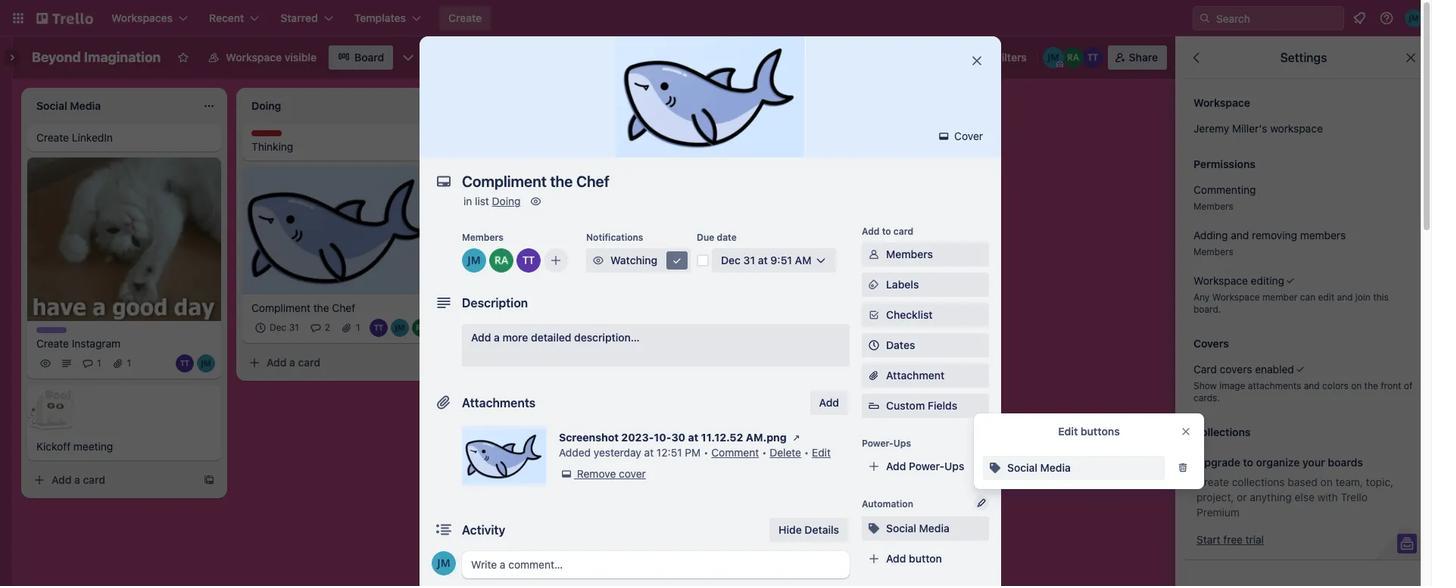 Task type: describe. For each thing, give the bounding box(es) containing it.
dec for dec 31
[[270, 322, 287, 333]]

31 for dec 31
[[289, 322, 299, 333]]

add down dec 31 checkbox
[[267, 356, 287, 369]]

custom fields
[[886, 399, 958, 412]]

card covers enabled
[[1194, 363, 1294, 376]]

workspace for workspace visible
[[226, 51, 282, 64]]

trial
[[1246, 533, 1264, 546]]

dates button
[[862, 333, 989, 358]]

boards
[[1328, 456, 1363, 469]]

permissions
[[1194, 158, 1256, 170]]

ups inside add power-ups link
[[945, 460, 965, 473]]

add a more detailed description…
[[471, 331, 640, 344]]

topic,
[[1366, 476, 1394, 489]]

dates
[[886, 339, 915, 351]]

create for create linkedin
[[36, 131, 69, 144]]

2 horizontal spatial jeremy miller (jeremymiller198) image
[[1043, 47, 1064, 68]]

0 vertical spatial the
[[313, 301, 329, 314]]

0 horizontal spatial 1
[[97, 358, 101, 369]]

1 vertical spatial list
[[475, 195, 489, 208]]

sm image for automation
[[882, 45, 903, 67]]

checklist link
[[862, 303, 989, 327]]

attachment
[[886, 369, 945, 382]]

chef
[[332, 301, 355, 314]]

details
[[805, 523, 839, 536]]

sm image inside labels link
[[867, 277, 882, 292]]

buttons
[[1081, 425, 1120, 438]]

1 vertical spatial power-
[[862, 438, 894, 449]]

color: purple, title: none image
[[36, 328, 67, 334]]

button
[[909, 552, 942, 565]]

add a card button for middle create from template… icon
[[242, 350, 412, 375]]

1 vertical spatial jeremy miller (jeremymiller198) image
[[391, 319, 409, 337]]

1 vertical spatial power-ups
[[862, 438, 911, 449]]

social media for automation
[[886, 522, 950, 535]]

start free trial
[[1197, 533, 1264, 546]]

hide
[[779, 523, 802, 536]]

due date
[[697, 232, 737, 243]]

social media button for automation
[[862, 517, 989, 541]]

jeremy miller (jeremymiller198) image inside primary element
[[1405, 9, 1423, 27]]

doing link
[[492, 195, 521, 208]]

editing
[[1251, 274, 1285, 287]]

kickoff
[[36, 440, 71, 453]]

create instagram link
[[36, 337, 212, 352]]

this
[[1373, 292, 1389, 303]]

to for organize
[[1243, 456, 1254, 469]]

workspace visible
[[226, 51, 317, 64]]

dec for dec 31 at 9:51 am
[[721, 254, 741, 267]]

add left more
[[471, 331, 491, 344]]

dec 31 at 9:51 am button
[[712, 248, 836, 273]]

card for middle create from template… icon
[[298, 356, 320, 369]]

create button
[[439, 6, 491, 30]]

media for edit buttons
[[1040, 461, 1071, 474]]

customize views image
[[401, 50, 416, 65]]

compliment the chef link
[[251, 300, 427, 316]]

1 horizontal spatial 1
[[127, 358, 131, 369]]

create linkedin link
[[36, 130, 212, 145]]

sm image for watching
[[591, 253, 606, 268]]

and inside show image attachments and colors on the front of cards.
[[1304, 380, 1320, 392]]

a for create from template… icon to the left
[[74, 474, 80, 487]]

added
[[559, 446, 591, 459]]

watching button
[[586, 248, 691, 273]]

to for card
[[882, 226, 891, 237]]

upgrade to organize your boards create collections based on team, topic, project, or anything else with trello premium
[[1197, 456, 1394, 519]]

delete
[[770, 446, 801, 459]]

create for create instagram
[[36, 337, 69, 350]]

workspace for workspace
[[1194, 96, 1251, 109]]

board link
[[329, 45, 393, 70]]

beyond
[[32, 49, 81, 65]]

members up ruby anderson (rubyanderson7) icon
[[462, 232, 504, 243]]

fields
[[928, 399, 958, 412]]

jeremy
[[1194, 122, 1230, 135]]

commenting members
[[1194, 183, 1256, 212]]

colors
[[1323, 380, 1349, 392]]

add button
[[886, 552, 942, 565]]

add a card for middle create from template… icon
[[267, 356, 320, 369]]

sm image for members
[[867, 247, 882, 262]]

Mark due date as complete checkbox
[[697, 255, 709, 267]]

delete link
[[770, 446, 801, 459]]

dec 31 at 9:51 am
[[721, 254, 812, 267]]

power-ups button
[[784, 45, 879, 70]]

added yesterday at 12:51 pm
[[559, 446, 701, 459]]

add button
[[810, 391, 848, 415]]

commenting
[[1194, 183, 1256, 196]]

sm image right doing link
[[528, 194, 544, 209]]

add a card button for create from template… icon to the left
[[27, 468, 197, 493]]

create for create
[[448, 11, 482, 24]]

share button
[[1108, 45, 1167, 70]]

workspace inside any workspace member can edit and join this board.
[[1213, 292, 1260, 303]]

media for automation
[[919, 522, 950, 535]]

ups inside power-ups button
[[850, 51, 870, 64]]

miller's
[[1232, 122, 1268, 135]]

any
[[1194, 292, 1210, 303]]

list inside button
[[758, 98, 773, 111]]

edit for edit buttons
[[1058, 425, 1078, 438]]

terry turtle (terryturtle) image
[[1082, 47, 1103, 68]]

add down kickoff
[[52, 474, 72, 487]]

visible
[[285, 51, 317, 64]]

covers
[[1220, 363, 1252, 376]]

0 vertical spatial ruby anderson (rubyanderson7) image
[[1063, 47, 1084, 68]]

description…
[[574, 331, 640, 344]]

show image attachments and colors on the front of cards.
[[1194, 380, 1413, 404]]

1 vertical spatial create from template… image
[[418, 357, 430, 369]]

at for 9:51
[[758, 254, 768, 267]]

0 vertical spatial card
[[894, 226, 914, 237]]

thinking
[[251, 140, 293, 153]]

settings
[[1281, 51, 1327, 64]]

beyond imagination
[[32, 49, 161, 65]]

star or unstar board image
[[178, 52, 190, 64]]

social media button for edit buttons
[[983, 456, 1165, 480]]

members inside adding and removing members members
[[1194, 246, 1234, 258]]

board
[[355, 51, 384, 64]]

show
[[1194, 380, 1217, 392]]

based
[[1288, 476, 1318, 489]]

linkedin
[[72, 131, 113, 144]]

dec 31
[[270, 322, 299, 333]]

31 for dec 31 at 9:51 am
[[744, 254, 755, 267]]

remove cover
[[577, 467, 646, 480]]

meeting
[[73, 440, 113, 453]]

collections
[[1232, 476, 1285, 489]]

can
[[1300, 292, 1316, 303]]

add left another
[[694, 98, 714, 111]]

date
[[717, 232, 737, 243]]

removing
[[1252, 229, 1298, 242]]

hide details
[[779, 523, 839, 536]]

at for 12:51
[[644, 446, 654, 459]]

9:51
[[771, 254, 792, 267]]

2 vertical spatial jeremy miller (jeremymiller198) image
[[432, 551, 456, 576]]

notifications
[[586, 232, 643, 243]]

on inside upgrade to organize your boards create collections based on team, topic, project, or anything else with trello premium
[[1321, 476, 1333, 489]]

ruby anderson (rubyanderson7) image
[[489, 248, 514, 273]]

2 vertical spatial power-
[[909, 460, 945, 473]]

2 horizontal spatial a
[[494, 331, 500, 344]]

and inside any workspace member can edit and join this board.
[[1337, 292, 1353, 303]]

any workspace member can edit and join this board.
[[1194, 292, 1389, 315]]

description
[[462, 296, 528, 310]]

of
[[1404, 380, 1413, 392]]

members
[[1300, 229, 1346, 242]]

search image
[[1199, 12, 1211, 24]]

checklist
[[886, 308, 933, 321]]

add up edit link
[[819, 396, 839, 409]]

members inside commenting members
[[1194, 201, 1234, 212]]

Search field
[[1211, 7, 1344, 30]]



Task type: locate. For each thing, give the bounding box(es) containing it.
0 vertical spatial dec
[[721, 254, 741, 267]]

0 horizontal spatial on
[[1321, 476, 1333, 489]]

1 horizontal spatial 31
[[744, 254, 755, 267]]

a left more
[[494, 331, 500, 344]]

watching
[[611, 254, 658, 267]]

1 vertical spatial media
[[919, 522, 950, 535]]

card down meeting
[[83, 474, 105, 487]]

pm
[[685, 446, 701, 459]]

kickoff meeting
[[36, 440, 113, 453]]

join
[[1356, 292, 1371, 303]]

list right in
[[475, 195, 489, 208]]

card down dec 31
[[298, 356, 320, 369]]

2 horizontal spatial jeremy miller (jeremymiller198) image
[[1405, 9, 1423, 27]]

0 vertical spatial 31
[[744, 254, 755, 267]]

automation button
[[882, 45, 970, 70]]

filters
[[996, 51, 1027, 64]]

2 horizontal spatial 1
[[356, 322, 360, 333]]

0 horizontal spatial ruby anderson (rubyanderson7) image
[[412, 319, 430, 337]]

due
[[697, 232, 715, 243]]

1 vertical spatial add a card button
[[27, 468, 197, 493]]

screenshot
[[559, 431, 619, 444]]

social for automation
[[886, 522, 917, 535]]

else
[[1295, 491, 1315, 504]]

sm image down added
[[559, 467, 574, 482]]

list
[[758, 98, 773, 111], [475, 195, 489, 208]]

edit right delete
[[812, 446, 831, 459]]

1 horizontal spatial ruby anderson (rubyanderson7) image
[[1063, 47, 1084, 68]]

2 vertical spatial ups
[[945, 460, 965, 473]]

create
[[448, 11, 482, 24], [36, 131, 69, 144], [36, 337, 69, 350], [1197, 476, 1229, 489]]

automation inside button
[[903, 51, 961, 64]]

edit link
[[812, 446, 831, 459]]

1 vertical spatial the
[[1365, 380, 1379, 392]]

1 down compliment the chef link
[[356, 322, 360, 333]]

0 horizontal spatial card
[[83, 474, 105, 487]]

workspace down workspace editing on the right of page
[[1213, 292, 1260, 303]]

at down 2023-
[[644, 446, 654, 459]]

2 horizontal spatial card
[[894, 226, 914, 237]]

terry turtle (terryturtle) image for leftmost jeremy miller (jeremymiller198) image
[[176, 355, 194, 373]]

sm image inside the members link
[[867, 247, 882, 262]]

add a card down kickoff meeting
[[52, 474, 105, 487]]

0 vertical spatial on
[[1351, 380, 1362, 392]]

0 horizontal spatial edit
[[812, 446, 831, 459]]

edit
[[1058, 425, 1078, 438], [812, 446, 831, 459]]

add
[[694, 98, 714, 111], [862, 226, 880, 237], [471, 331, 491, 344], [267, 356, 287, 369], [819, 396, 839, 409], [886, 460, 906, 473], [52, 474, 72, 487], [886, 552, 906, 565]]

workspace up any
[[1194, 274, 1248, 287]]

and left the colors
[[1304, 380, 1320, 392]]

2 vertical spatial create from template… image
[[203, 474, 215, 487]]

sm image inside checklist link
[[867, 308, 882, 323]]

doing
[[492, 195, 521, 208]]

10-
[[654, 431, 671, 444]]

sm image up delete
[[789, 430, 804, 445]]

the up 2
[[313, 301, 329, 314]]

0 vertical spatial media
[[1040, 461, 1071, 474]]

list right another
[[758, 98, 773, 111]]

sm image left mark due date as complete checkbox
[[670, 253, 685, 268]]

0 horizontal spatial add a card
[[52, 474, 105, 487]]

am.png
[[746, 431, 787, 444]]

media down "edit buttons"
[[1040, 461, 1071, 474]]

thoughts thinking
[[251, 130, 293, 153]]

1 horizontal spatial jeremy miller (jeremymiller198) image
[[462, 248, 486, 273]]

labels link
[[862, 273, 989, 297]]

imagination
[[84, 49, 161, 65]]

back to home image
[[36, 6, 93, 30]]

jeremy miller (jeremymiller198) image
[[1043, 47, 1064, 68], [391, 319, 409, 337], [197, 355, 215, 373]]

workspace for workspace editing
[[1194, 274, 1248, 287]]

0 horizontal spatial social media
[[886, 522, 950, 535]]

2023-
[[621, 431, 654, 444]]

add a card for create from template… icon to the left
[[52, 474, 105, 487]]

sm image
[[528, 194, 544, 209], [670, 253, 685, 268], [867, 277, 882, 292], [867, 308, 882, 323], [789, 430, 804, 445], [988, 461, 1003, 476], [559, 467, 574, 482], [867, 521, 882, 536]]

power-ups
[[815, 51, 870, 64], [862, 438, 911, 449]]

social media button down "edit buttons"
[[983, 456, 1165, 480]]

automation down add power-ups link
[[862, 498, 914, 510]]

kickoff meeting link
[[36, 440, 212, 455]]

add a card down dec 31
[[267, 356, 320, 369]]

remove
[[577, 467, 616, 480]]

the left front
[[1365, 380, 1379, 392]]

sm image inside "watching" button
[[670, 253, 685, 268]]

dec down 'date'
[[721, 254, 741, 267]]

workspace inside button
[[226, 51, 282, 64]]

add up the members link
[[862, 226, 880, 237]]

0 vertical spatial at
[[758, 254, 768, 267]]

workspace
[[226, 51, 282, 64], [1194, 96, 1251, 109], [1194, 274, 1248, 287], [1213, 292, 1260, 303]]

1 vertical spatial at
[[688, 431, 699, 444]]

0 vertical spatial ups
[[850, 51, 870, 64]]

the inside show image attachments and colors on the front of cards.
[[1365, 380, 1379, 392]]

1 horizontal spatial add a card
[[267, 356, 320, 369]]

or
[[1237, 491, 1247, 504]]

terry turtle (terryturtle) image left add members to card image
[[517, 248, 541, 273]]

create inside upgrade to organize your boards create collections based on team, topic, project, or anything else with trello premium
[[1197, 476, 1229, 489]]

0 vertical spatial social
[[1007, 461, 1038, 474]]

dec down compliment
[[270, 322, 287, 333]]

start
[[1197, 533, 1221, 546]]

1 horizontal spatial on
[[1351, 380, 1362, 392]]

create inside button
[[448, 11, 482, 24]]

screenshot 2023-10-30 at 11.12.52 am.png
[[559, 431, 787, 444]]

create from template… image
[[633, 138, 645, 150], [418, 357, 430, 369], [203, 474, 215, 487]]

1 horizontal spatial social
[[1007, 461, 1038, 474]]

1 horizontal spatial the
[[1365, 380, 1379, 392]]

1 vertical spatial to
[[1243, 456, 1254, 469]]

a for middle create from template… icon
[[289, 356, 295, 369]]

0 vertical spatial a
[[494, 331, 500, 344]]

1 vertical spatial social media
[[886, 522, 950, 535]]

1 horizontal spatial social media
[[1007, 461, 1071, 474]]

ups down fields
[[945, 460, 965, 473]]

add another list
[[694, 98, 773, 111]]

0 horizontal spatial add a card button
[[27, 468, 197, 493]]

0 horizontal spatial social
[[886, 522, 917, 535]]

edit left buttons
[[1058, 425, 1078, 438]]

with
[[1318, 491, 1338, 504]]

2 vertical spatial terry turtle (terryturtle) image
[[176, 355, 194, 373]]

add a card button down kickoff meeting link
[[27, 468, 197, 493]]

comment
[[712, 446, 759, 459]]

0 horizontal spatial the
[[313, 301, 329, 314]]

Write a comment text field
[[462, 551, 850, 579]]

2 horizontal spatial create from template… image
[[633, 138, 645, 150]]

11.12.52
[[701, 431, 743, 444]]

at
[[758, 254, 768, 267], [688, 431, 699, 444], [644, 446, 654, 459]]

0 vertical spatial to
[[882, 226, 891, 237]]

2 vertical spatial card
[[83, 474, 105, 487]]

workspace left visible
[[226, 51, 282, 64]]

0 notifications image
[[1351, 9, 1369, 27]]

sm image
[[882, 45, 903, 67], [936, 129, 952, 144], [867, 247, 882, 262], [591, 253, 606, 268]]

in
[[464, 195, 472, 208]]

cover
[[952, 130, 983, 142]]

and left join
[[1337, 292, 1353, 303]]

2 vertical spatial jeremy miller (jeremymiller198) image
[[197, 355, 215, 373]]

upgrade
[[1197, 456, 1241, 469]]

0 horizontal spatial to
[[882, 226, 891, 237]]

2 horizontal spatial at
[[758, 254, 768, 267]]

project,
[[1197, 491, 1234, 504]]

terry turtle (terryturtle) image down compliment the chef link
[[370, 319, 388, 337]]

sm image right add power-ups
[[988, 461, 1003, 476]]

0 horizontal spatial a
[[74, 474, 80, 487]]

1 vertical spatial edit
[[812, 446, 831, 459]]

1 horizontal spatial and
[[1304, 380, 1320, 392]]

a
[[494, 331, 500, 344], [289, 356, 295, 369], [74, 474, 80, 487]]

12:51
[[657, 446, 682, 459]]

2
[[325, 322, 330, 333]]

1 vertical spatial a
[[289, 356, 295, 369]]

attachment button
[[862, 364, 989, 388]]

to up the members link
[[882, 226, 891, 237]]

1 horizontal spatial card
[[298, 356, 320, 369]]

0 vertical spatial social media button
[[983, 456, 1165, 480]]

0 horizontal spatial power-
[[815, 51, 850, 64]]

1 vertical spatial card
[[298, 356, 320, 369]]

add another list button
[[667, 88, 873, 121]]

social media for edit buttons
[[1007, 461, 1071, 474]]

0 horizontal spatial ups
[[850, 51, 870, 64]]

0 vertical spatial terry turtle (terryturtle) image
[[517, 248, 541, 273]]

automation left filters button at the right
[[903, 51, 961, 64]]

1 horizontal spatial create from template… image
[[418, 357, 430, 369]]

close popover image
[[1180, 426, 1192, 438]]

0 horizontal spatial jeremy miller (jeremymiller198) image
[[197, 355, 215, 373]]

card for create from template… icon to the left
[[83, 474, 105, 487]]

1 vertical spatial 31
[[289, 322, 299, 333]]

sm image inside automation button
[[882, 45, 903, 67]]

0 horizontal spatial media
[[919, 522, 950, 535]]

add members to card image
[[550, 253, 562, 268]]

None text field
[[454, 168, 954, 195]]

image
[[1220, 380, 1246, 392]]

terry turtle (terryturtle) image
[[517, 248, 541, 273], [370, 319, 388, 337], [176, 355, 194, 373]]

0 vertical spatial list
[[758, 98, 773, 111]]

1 vertical spatial add a card
[[52, 474, 105, 487]]

social for edit buttons
[[1007, 461, 1038, 474]]

2 vertical spatial at
[[644, 446, 654, 459]]

sm image left labels
[[867, 277, 882, 292]]

dec inside button
[[721, 254, 741, 267]]

to inside upgrade to organize your boards create collections based on team, topic, project, or anything else with trello premium
[[1243, 456, 1254, 469]]

board.
[[1194, 304, 1221, 315]]

anything
[[1250, 491, 1292, 504]]

sm image inside cover link
[[936, 129, 952, 144]]

Dec 31 checkbox
[[251, 319, 304, 337]]

add a card button down 2
[[242, 350, 412, 375]]

31 inside button
[[744, 254, 755, 267]]

at left 9:51
[[758, 254, 768, 267]]

members up labels
[[886, 248, 933, 261]]

dec inside checkbox
[[270, 322, 287, 333]]

add a more detailed description… link
[[462, 324, 850, 367]]

start free trial button
[[1197, 533, 1264, 548]]

30
[[671, 431, 686, 444]]

members down commenting
[[1194, 201, 1234, 212]]

card up the members link
[[894, 226, 914, 237]]

1 vertical spatial automation
[[862, 498, 914, 510]]

1 vertical spatial ups
[[894, 438, 911, 449]]

ruby anderson (rubyanderson7) image
[[1063, 47, 1084, 68], [412, 319, 430, 337]]

automation
[[903, 51, 961, 64], [862, 498, 914, 510]]

1 horizontal spatial list
[[758, 98, 773, 111]]

and inside adding and removing members members
[[1231, 229, 1249, 242]]

1 vertical spatial and
[[1337, 292, 1353, 303]]

jeremy miller (jeremymiller198) image
[[1405, 9, 1423, 27], [462, 248, 486, 273], [432, 551, 456, 576]]

0 horizontal spatial at
[[644, 446, 654, 459]]

am
[[795, 254, 812, 267]]

0 horizontal spatial create from template… image
[[203, 474, 215, 487]]

sm image left checklist
[[867, 308, 882, 323]]

to
[[882, 226, 891, 237], [1243, 456, 1254, 469]]

1 horizontal spatial add a card button
[[242, 350, 412, 375]]

instagram
[[72, 337, 121, 350]]

0 vertical spatial automation
[[903, 51, 961, 64]]

add power-ups link
[[862, 454, 989, 479]]

1 vertical spatial social
[[886, 522, 917, 535]]

open information menu image
[[1379, 11, 1395, 26]]

at right 30
[[688, 431, 699, 444]]

social media down "edit buttons"
[[1007, 461, 1071, 474]]

1 down create instagram link
[[127, 358, 131, 369]]

jeremy miller's workspace
[[1194, 122, 1323, 135]]

cover
[[619, 467, 646, 480]]

0 vertical spatial create from template… image
[[633, 138, 645, 150]]

0 horizontal spatial dec
[[270, 322, 287, 333]]

1 down instagram
[[97, 358, 101, 369]]

social media button up button
[[862, 517, 989, 541]]

detailed
[[531, 331, 572, 344]]

media up button
[[919, 522, 950, 535]]

in list doing
[[464, 195, 521, 208]]

2 vertical spatial a
[[74, 474, 80, 487]]

members down adding
[[1194, 246, 1234, 258]]

add left button
[[886, 552, 906, 565]]

primary element
[[0, 0, 1432, 36]]

adding
[[1194, 229, 1228, 242]]

31 left 9:51
[[744, 254, 755, 267]]

0 horizontal spatial terry turtle (terryturtle) image
[[176, 355, 194, 373]]

Board name text field
[[24, 45, 168, 70]]

31 down the compliment the chef
[[289, 322, 299, 333]]

1 horizontal spatial ups
[[894, 438, 911, 449]]

0 vertical spatial edit
[[1058, 425, 1078, 438]]

compliment the chef
[[251, 301, 355, 314]]

at inside dec 31 at 9:51 am button
[[758, 254, 768, 267]]

cover link
[[932, 124, 992, 148]]

1 horizontal spatial edit
[[1058, 425, 1078, 438]]

workspace
[[1270, 122, 1323, 135]]

social
[[1007, 461, 1038, 474], [886, 522, 917, 535]]

1 vertical spatial terry turtle (terryturtle) image
[[370, 319, 388, 337]]

workspace up jeremy
[[1194, 96, 1251, 109]]

the
[[313, 301, 329, 314], [1365, 380, 1379, 392]]

to up collections
[[1243, 456, 1254, 469]]

and right adding
[[1231, 229, 1249, 242]]

1 horizontal spatial power-
[[862, 438, 894, 449]]

on right the colors
[[1351, 380, 1362, 392]]

terry turtle (terryturtle) image down create instagram link
[[176, 355, 194, 373]]

sm image inside "watching" button
[[591, 253, 606, 268]]

enabled
[[1255, 363, 1294, 376]]

a down kickoff meeting
[[74, 474, 80, 487]]

1 vertical spatial dec
[[270, 322, 287, 333]]

ups left automation button
[[850, 51, 870, 64]]

add down custom
[[886, 460, 906, 473]]

1 horizontal spatial at
[[688, 431, 699, 444]]

on inside show image attachments and colors on the front of cards.
[[1351, 380, 1362, 392]]

power- inside button
[[815, 51, 850, 64]]

sm image right 'details'
[[867, 521, 882, 536]]

comment link
[[712, 446, 759, 459]]

1 horizontal spatial terry turtle (terryturtle) image
[[370, 319, 388, 337]]

social media up add button in the right of the page
[[886, 522, 950, 535]]

attachments
[[462, 396, 536, 410]]

team,
[[1336, 476, 1363, 489]]

edit for edit
[[812, 446, 831, 459]]

0 horizontal spatial list
[[475, 195, 489, 208]]

2 horizontal spatial and
[[1337, 292, 1353, 303]]

terry turtle (terryturtle) image for middle jeremy miller (jeremymiller198) image
[[370, 319, 388, 337]]

custom fields button
[[862, 398, 989, 414]]

add button button
[[862, 547, 989, 571]]

ups up add power-ups
[[894, 438, 911, 449]]

1 horizontal spatial jeremy miller (jeremymiller198) image
[[391, 319, 409, 337]]

2 horizontal spatial terry turtle (terryturtle) image
[[517, 248, 541, 273]]

attachments
[[1248, 380, 1302, 392]]

add to card
[[862, 226, 914, 237]]

1 horizontal spatial dec
[[721, 254, 741, 267]]

1 vertical spatial jeremy miller (jeremymiller198) image
[[462, 248, 486, 273]]

free
[[1224, 533, 1243, 546]]

0 horizontal spatial 31
[[289, 322, 299, 333]]

0 vertical spatial add a card
[[267, 356, 320, 369]]

add a card button
[[242, 350, 412, 375], [27, 468, 197, 493]]

color: bold red, title: "thoughts" element
[[251, 130, 293, 142]]

a down dec 31
[[289, 356, 295, 369]]

covers
[[1194, 337, 1229, 350]]

on up the with
[[1321, 476, 1333, 489]]

power-ups inside button
[[815, 51, 870, 64]]

0 vertical spatial add a card button
[[242, 350, 412, 375]]

31 inside checkbox
[[289, 322, 299, 333]]



Task type: vqa. For each thing, say whether or not it's contained in the screenshot.
Lists icon
no



